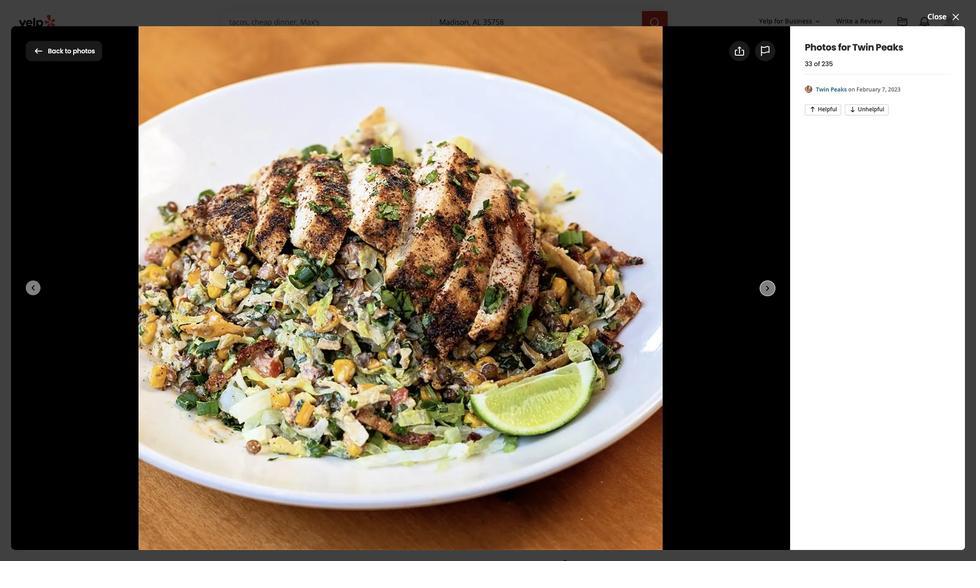 Task type: vqa. For each thing, say whether or not it's contained in the screenshot.
in 2 reviews button for " I ordered the salmon ( top tier
yes



Task type: describe. For each thing, give the bounding box(es) containing it.
menu for full menu
[[348, 354, 369, 364]]

write a review link
[[833, 13, 886, 30]]

tier
[[341, 456, 353, 465]]

vegetables...
[[260, 465, 303, 474]]

food
[[438, 489, 452, 498]]

services for home services
[[312, 41, 336, 50]]

1 american from the left
[[341, 212, 377, 222]]

peaks up the 2.9
[[282, 157, 350, 188]]

salmon
[[303, 456, 325, 465]]

huntsville,
[[658, 416, 696, 426]]

11:00
[[248, 227, 267, 237]]

trevor h. image
[[225, 489, 252, 517]]

menu for menu
[[225, 325, 251, 338]]

photos inside button
[[73, 46, 95, 56]]

add for add photos
[[745, 45, 760, 56]]

of
[[814, 59, 820, 68]]

twinpeaksrestaurant.com
[[591, 352, 687, 362]]

to
[[65, 46, 71, 56]]

menu element
[[210, 310, 569, 369]]

back to photos button
[[26, 41, 102, 61]]

" for " she provided us with great service, drinks, appetizers, and food came in a timely manner . "
[[260, 489, 262, 498]]

review inside user actions element
[[860, 17, 882, 26]]

24 camera v2 image
[[317, 279, 328, 290]]

24 chevron down v2 image for more
[[449, 40, 460, 51]]

the
[[292, 456, 301, 465]]

timely manner button
[[484, 489, 531, 498]]

" for " our server wore a name badge that said haley and she was from princeton, nj. " in 2 reviews
[[260, 423, 262, 432]]

2 american from the left
[[404, 212, 440, 222]]

1 horizontal spatial "
[[500, 423, 503, 432]]

sports bars link
[[296, 212, 338, 222]]

outside (1)
[[274, 76, 312, 86]]

see hours
[[367, 228, 393, 236]]

no
[[517, 456, 527, 465]]

twin right to
[[93, 42, 124, 60]]

add photos link
[[722, 41, 795, 61]]

more
[[432, 41, 448, 50]]

5 photo of twin peaks - huntsville, al, us. image from the left
[[735, 60, 931, 256]]

in right nj.
[[504, 423, 510, 432]]

0 horizontal spatial "
[[303, 465, 305, 474]]

1 horizontal spatial photos
[[711, 222, 736, 232]]

that
[[357, 423, 369, 432]]

24 close v2 image
[[951, 11, 962, 22]]

(traditional)
[[441, 212, 487, 222]]

2.9
[[311, 192, 322, 202]]

arion m. image
[[225, 456, 252, 484]]

in right came
[[471, 489, 477, 498]]

a left timely
[[479, 489, 482, 498]]

open
[[225, 227, 244, 237]]

in down the " i ordered the salmon ( top tier
[[307, 465, 313, 474]]

in inside in 4 reviews
[[537, 489, 543, 498]]

24 menu v2 image
[[319, 353, 330, 364]]

outside
[[274, 76, 302, 86]]

university
[[610, 416, 646, 426]]

get for get directions
[[642, 313, 655, 324]]

from
[[444, 423, 458, 432]]

(6)
[[250, 76, 259, 86]]

mvps!
[[613, 294, 637, 304]]

haley
[[385, 423, 403, 432]]

7306
[[625, 378, 642, 389]]

peaks down the "projects" icon
[[876, 41, 904, 54]]

name
[[318, 423, 335, 432]]

4 photo of twin peaks - huntsville, al, us. image from the left
[[539, 60, 735, 256]]

edit
[[688, 457, 702, 467]]

(55)
[[149, 76, 162, 86]]

ordered
[[266, 456, 290, 465]]

1 vertical spatial 24 pencil v2 image
[[558, 560, 569, 562]]

said
[[371, 423, 383, 432]]

0 horizontal spatial photos
[[26, 42, 70, 60]]

35806
[[591, 427, 612, 437]]

website menu
[[244, 354, 296, 364]]

review highlights
[[225, 399, 306, 412]]

in 2 reviews button for " i ordered the salmon ( top tier
[[305, 465, 344, 474]]

was
[[502, 456, 516, 465]]

2 horizontal spatial reviews
[[517, 423, 541, 432]]

steven l. image
[[225, 423, 252, 451]]

),
[[353, 456, 356, 465]]

inside
[[177, 76, 198, 86]]

full menu link
[[312, 349, 377, 369]]

try
[[613, 283, 625, 293]]

previous photo image
[[28, 283, 39, 294]]

notifications image
[[919, 17, 930, 28]]

unhelpful button
[[845, 104, 889, 115]]

appetizers,
[[390, 489, 423, 498]]

1 vertical spatial reviews
[[320, 465, 344, 474]]

24 arrow left v2 image
[[33, 45, 44, 56]]

yelp for business button
[[756, 13, 825, 30]]

tab list containing drink (55)
[[26, 76, 320, 94]]

potatoes,
[[384, 456, 412, 465]]

timely
[[484, 489, 504, 498]]

day)
[[342, 227, 357, 237]]

website
[[244, 354, 273, 364]]

1 horizontal spatial 2
[[512, 423, 516, 432]]

our
[[262, 423, 274, 432]]

yelp for business
[[759, 17, 812, 26]]

16 external link v2 image
[[233, 355, 240, 362]]

24 share v2 image inside share button
[[389, 279, 400, 290]]

she
[[418, 423, 429, 432]]

sports bars , american (new) , american (traditional)
[[296, 212, 487, 222]]

dr
[[648, 416, 656, 426]]

get for get directions 5901 university dr huntsville, al 35806
[[591, 405, 604, 415]]

home services link
[[284, 33, 356, 60]]

in 2 reviews button for " our server wore a name badge that said haley and she was from princeton, nj. " in 2 reviews
[[503, 423, 541, 432]]

517-
[[610, 378, 625, 389]]

for inside yelp for business button
[[774, 17, 783, 26]]

(256) 517-7306
[[591, 378, 642, 389]]

(134
[[324, 192, 339, 202]]

$$
[[275, 212, 284, 222]]

wore
[[296, 423, 311, 432]]

add photo link
[[309, 275, 378, 295]]

reviews)
[[341, 192, 370, 202]]

2 get directions link from the top
[[591, 405, 644, 415]]

reviews inside in 4 reviews
[[260, 499, 284, 507]]

add photos
[[745, 45, 787, 56]]

1 horizontal spatial 24 share v2 image
[[734, 46, 745, 57]]

service,
[[344, 489, 366, 498]]

0 horizontal spatial photos for twin peaks
[[26, 42, 165, 60]]

services for auto services
[[380, 41, 404, 50]]

.
[[531, 489, 533, 498]]

), mashed potatoes, and fries (yes i know there was no vegetables...
[[260, 456, 527, 474]]

made
[[694, 283, 716, 293]]

photo
[[348, 279, 370, 290]]

-
[[282, 227, 285, 237]]

add photo
[[332, 279, 370, 290]]

us
[[303, 489, 310, 498]]

235 for all
[[696, 222, 709, 232]]

a inside write a review link
[[268, 279, 273, 290]]

region inside review highlights element
[[218, 423, 576, 517]]



Task type: locate. For each thing, give the bounding box(es) containing it.
0 vertical spatial review
[[860, 17, 882, 26]]

get directions link
[[591, 308, 744, 329], [591, 405, 644, 415]]

1 photo of twin peaks - huntsville, al, us. image from the left
[[0, 60, 141, 256]]

add left 24 flag v2 image
[[745, 45, 760, 56]]

24 pencil v2 image
[[633, 457, 644, 468], [558, 560, 569, 562]]

0 vertical spatial 2
[[512, 423, 516, 432]]

(yes
[[442, 456, 454, 465]]

24 star v2 image
[[232, 279, 243, 290]]

1 , from the left
[[338, 212, 340, 222]]

2 am from the left
[[307, 227, 319, 237]]

menu for website menu
[[275, 354, 296, 364]]

restaurants link
[[221, 33, 284, 60]]

share
[[404, 279, 425, 290]]

0 horizontal spatial 235
[[696, 222, 709, 232]]

2 vertical spatial and
[[425, 489, 436, 498]]

and inside ), mashed potatoes, and fries (yes i know there was no vegetables...
[[414, 456, 425, 465]]

directions for get directions
[[657, 313, 693, 324]]

menu right website
[[275, 354, 296, 364]]

get directions link down try our scratch menu made for mvps!
[[591, 308, 744, 329]]

1 horizontal spatial see
[[671, 222, 684, 232]]

next photo image
[[762, 283, 773, 294]]

reviews down she
[[260, 499, 284, 507]]

for down write a review link
[[838, 41, 851, 54]]

twin peaks on february 7, 2023
[[816, 85, 901, 93]]

for inside try our scratch menu made for mvps!
[[718, 283, 728, 293]]

sports
[[296, 212, 319, 222]]

24 chevron down v2 image inside home services link
[[338, 40, 349, 51]]

photos right "all"
[[711, 222, 736, 232]]

1 vertical spatial "
[[303, 465, 305, 474]]

for right made
[[718, 283, 728, 293]]

2 vertical spatial "
[[260, 489, 262, 498]]

0 vertical spatial get directions link
[[591, 308, 744, 329]]

directions down try our scratch menu made for mvps!
[[657, 313, 693, 324]]

2.9 (134 reviews)
[[311, 192, 370, 202]]

in 2 reviews button down (
[[305, 465, 344, 474]]

0 vertical spatial 24 pencil v2 image
[[633, 457, 644, 468]]

photos
[[761, 45, 787, 56], [73, 46, 95, 56], [711, 222, 736, 232]]

search image
[[649, 17, 660, 28]]

1 vertical spatial menu
[[225, 325, 251, 338]]

haley button
[[385, 423, 403, 432]]

235 right "all"
[[696, 222, 709, 232]]

helpful button
[[805, 104, 842, 115]]

1 " from the top
[[260, 423, 262, 432]]

235 for of
[[822, 59, 833, 68]]

helpful
[[818, 106, 837, 113]]

princeton,
[[460, 423, 490, 432]]

business categories element
[[221, 33, 958, 60]]

and left "food"
[[425, 489, 436, 498]]

None search field
[[222, 11, 670, 33]]

24 share v2 image left share at the left of page
[[389, 279, 400, 290]]

1 horizontal spatial photos
[[805, 41, 837, 54]]

get inside get directions 5901 university dr huntsville, al 35806
[[591, 405, 604, 415]]

photos
[[805, 41, 837, 54], [26, 42, 70, 60]]

1 horizontal spatial 235
[[822, 59, 833, 68]]

2 " from the top
[[260, 456, 262, 465]]

(134 reviews) link
[[324, 192, 370, 202]]

services right auto
[[380, 41, 404, 50]]

24 pencil v2 image inside 'suggest an edit' button
[[633, 457, 644, 468]]

0 vertical spatial and
[[405, 423, 416, 432]]

" left ordered
[[260, 456, 262, 465]]

1 horizontal spatial 24 chevron down v2 image
[[449, 40, 460, 51]]

back to photos
[[48, 46, 95, 56]]

24 chevron down v2 image inside 'more' link
[[449, 40, 460, 51]]

peaks up the drink (55)
[[126, 42, 165, 60]]

1 24 chevron down v2 image from the left
[[266, 40, 277, 51]]

a inside write a review link
[[855, 17, 859, 26]]

1 vertical spatial review
[[225, 399, 258, 412]]

0 vertical spatial menu
[[228, 76, 248, 86]]

1 horizontal spatial i
[[456, 456, 458, 465]]

1 horizontal spatial write
[[836, 17, 853, 26]]

12:00
[[286, 227, 305, 237]]

reviews right nj.
[[517, 423, 541, 432]]

manner
[[506, 489, 531, 498]]

share button
[[381, 275, 433, 295]]

0 vertical spatial reviews
[[517, 423, 541, 432]]

24 share v2 image left 24 flag v2 image
[[734, 46, 745, 57]]

0 horizontal spatial get
[[591, 405, 604, 415]]

" left 4
[[533, 489, 535, 498]]

twin up 2.9 star rating image
[[225, 157, 278, 188]]

directions up university
[[606, 405, 644, 415]]

1 horizontal spatial menu
[[348, 354, 369, 364]]

24 chevron down v2 image
[[338, 40, 349, 51], [406, 40, 417, 51]]

0 horizontal spatial write
[[247, 279, 266, 290]]

2023
[[888, 85, 901, 93]]

she
[[262, 489, 273, 498]]

user actions element
[[752, 12, 971, 68]]

twin down write a review link
[[853, 41, 874, 54]]

directions
[[657, 313, 693, 324], [606, 405, 644, 415]]

2 right nj.
[[512, 423, 516, 432]]

am left the -
[[269, 227, 280, 237]]

1 vertical spatial 2
[[314, 465, 318, 474]]

photos right to
[[73, 46, 95, 56]]

write for write a review
[[836, 17, 853, 26]]

twin up helpful "button"
[[816, 85, 829, 93]]

see left the hours
[[367, 228, 376, 236]]

review up search photos text box
[[860, 17, 882, 26]]

1 horizontal spatial in 2 reviews button
[[503, 423, 541, 432]]

0 vertical spatial "
[[500, 423, 503, 432]]

24 chevron down v2 image left auto
[[338, 40, 349, 51]]

twinpeaksrestaurant.com link
[[591, 352, 687, 362]]

0 vertical spatial write
[[836, 17, 853, 26]]

review up steven l. image
[[225, 399, 258, 412]]

1 get directions link from the top
[[591, 308, 744, 329]]

2 vertical spatial "
[[533, 489, 535, 498]]

fries
[[427, 456, 440, 465]]

0 horizontal spatial 24 pencil v2 image
[[558, 560, 569, 562]]

Search photos text field
[[800, 42, 951, 60]]

american right (new)
[[404, 212, 440, 222]]

region
[[218, 423, 576, 517]]

5901
[[591, 416, 608, 426]]

(256)
[[591, 378, 608, 389]]

region containing "
[[218, 423, 576, 517]]

get up 5901
[[591, 405, 604, 415]]

0 vertical spatial in 2 reviews button
[[503, 423, 541, 432]]

24 chevron down v2 image for auto services
[[406, 40, 417, 51]]

projects image
[[897, 17, 908, 28]]

0 horizontal spatial see
[[367, 228, 376, 236]]

1 horizontal spatial photos for twin peaks
[[805, 41, 904, 54]]

menu right full
[[348, 354, 369, 364]]

1 horizontal spatial review
[[860, 17, 882, 26]]

1 vertical spatial write
[[247, 279, 266, 290]]

(next
[[321, 227, 340, 237]]

24 chevron down v2 image right more
[[449, 40, 460, 51]]

1 vertical spatial 24 share v2 image
[[389, 279, 400, 290]]

2 24 chevron down v2 image from the left
[[449, 40, 460, 51]]

in 4 reviews button
[[260, 489, 548, 507]]

0 horizontal spatial 24 share v2 image
[[389, 279, 400, 290]]

16 chevron down v2 image
[[814, 18, 822, 25]]

24 chevron down v2 image for home services
[[338, 40, 349, 51]]

was
[[430, 423, 442, 432]]

16 nothelpful v2 image
[[849, 106, 857, 113]]

see for see all 235 photos
[[671, 222, 684, 232]]

services right home
[[312, 41, 336, 50]]

2 horizontal spatial "
[[533, 489, 535, 498]]

0 vertical spatial "
[[260, 423, 262, 432]]

menu left (6)
[[228, 76, 248, 86]]

claimed
[[234, 212, 263, 222]]

1 horizontal spatial american
[[404, 212, 440, 222]]

mashed
[[358, 456, 382, 465]]

" right trevor h. "image"
[[260, 489, 262, 498]]

0 horizontal spatial 2
[[314, 465, 318, 474]]

review
[[860, 17, 882, 26], [225, 399, 258, 412]]

24 chevron down v2 image for restaurants
[[266, 40, 277, 51]]

24 chevron down v2 image inside the restaurants link
[[266, 40, 277, 51]]

american
[[341, 212, 377, 222], [404, 212, 440, 222]]

0 horizontal spatial directions
[[606, 405, 644, 415]]

write a review
[[836, 17, 882, 26]]

24 add photo v2 image
[[730, 45, 741, 56]]

0 horizontal spatial i
[[262, 456, 264, 465]]

24 chevron down v2 image
[[266, 40, 277, 51], [449, 40, 460, 51]]

0 horizontal spatial review
[[225, 399, 258, 412]]

" down review highlights
[[260, 423, 262, 432]]

services
[[312, 41, 336, 50], [380, 41, 404, 50]]

1 vertical spatial get directions link
[[591, 405, 644, 415]]

write a review
[[247, 279, 298, 290]]

(24)
[[200, 76, 213, 86]]

" down the " i ordered the salmon ( top tier
[[303, 465, 305, 474]]

0 horizontal spatial 24 chevron down v2 image
[[338, 40, 349, 51]]

restaurants
[[228, 41, 264, 50]]

menu
[[671, 283, 693, 293], [275, 354, 296, 364], [348, 354, 369, 364]]

reviews down top
[[320, 465, 344, 474]]

photo of twin peaks - huntsville, al, us. image
[[0, 60, 141, 256], [141, 60, 337, 256], [337, 60, 539, 256], [539, 60, 735, 256], [735, 60, 931, 256]]

for right yelp
[[774, 17, 783, 26]]

2 photo of twin peaks - huntsville, al, us. image from the left
[[141, 60, 337, 256]]

1 vertical spatial directions
[[606, 405, 644, 415]]

nj.
[[492, 423, 500, 432]]

2.9 star rating image
[[225, 189, 306, 204]]

1 horizontal spatial get
[[642, 313, 655, 324]]

1 am from the left
[[269, 227, 280, 237]]

(new)
[[379, 212, 400, 222]]

menu inside try our scratch menu made for mvps!
[[671, 283, 693, 293]]

0 horizontal spatial 24 chevron down v2 image
[[266, 40, 277, 51]]

24 chevron down v2 image inside "auto services" "link"
[[406, 40, 417, 51]]

7,
[[882, 85, 887, 93]]

0 horizontal spatial american
[[341, 212, 377, 222]]

back
[[48, 46, 63, 56]]

2 horizontal spatial menu
[[671, 283, 693, 293]]

directions inside get directions 5901 university dr huntsville, al 35806
[[606, 405, 644, 415]]

2 horizontal spatial photos
[[761, 45, 787, 56]]

1 i from the left
[[262, 456, 264, 465]]

0 vertical spatial 235
[[822, 59, 833, 68]]

an
[[677, 457, 686, 467]]

know
[[459, 456, 479, 465]]

0 horizontal spatial reviews
[[260, 499, 284, 507]]

" right 'princeton,'
[[500, 423, 503, 432]]

235 right of
[[822, 59, 833, 68]]

with
[[312, 489, 325, 498]]

review highlights element
[[210, 384, 576, 530]]

american up day)
[[341, 212, 377, 222]]

0 horizontal spatial in 2 reviews button
[[305, 465, 344, 474]]

0 vertical spatial get
[[642, 313, 655, 324]]

for right to
[[73, 42, 91, 60]]

write right 16 chevron down v2 icon
[[836, 17, 853, 26]]

2 down the "salmon"
[[314, 465, 318, 474]]

24 chevron down v2 image right auto services
[[406, 40, 417, 51]]

16 helpful v2 image
[[809, 106, 817, 113]]

" in 2 reviews
[[303, 465, 344, 474]]

services inside "link"
[[380, 41, 404, 50]]

24 flag v2 image
[[760, 46, 771, 57]]

33
[[805, 59, 813, 68]]

suggest an edit
[[648, 457, 702, 467]]

" for " i ordered the salmon ( top tier
[[260, 456, 262, 465]]

get down scratch
[[642, 313, 655, 324]]

1 horizontal spatial services
[[380, 41, 404, 50]]

get directions
[[642, 313, 693, 324]]

directions for get directions 5901 university dr huntsville, al 35806
[[606, 405, 644, 415]]

save button
[[437, 275, 485, 295]]

twin peaks
[[225, 157, 350, 188]]

menu (6)
[[228, 76, 259, 86]]

0 horizontal spatial ,
[[338, 212, 340, 222]]

33 of 235
[[805, 59, 833, 68]]

get directions link up university
[[591, 405, 644, 415]]

0 horizontal spatial services
[[312, 41, 336, 50]]

write for write a review
[[247, 279, 266, 290]]

on
[[849, 85, 855, 93]]

a left review at left
[[268, 279, 273, 290]]

add right 24 camera v2 image
[[332, 279, 347, 290]]

1 services from the left
[[312, 41, 336, 50]]

came
[[453, 489, 470, 498]]

see all 235 photos
[[671, 222, 736, 232]]

all
[[686, 222, 694, 232]]

1 vertical spatial 235
[[696, 222, 709, 232]]

1 horizontal spatial 24 chevron down v2 image
[[406, 40, 417, 51]]

0 horizontal spatial am
[[269, 227, 280, 237]]

2 24 chevron down v2 image from the left
[[406, 40, 417, 51]]

3 photo of twin peaks - huntsville, al, us. image from the left
[[337, 60, 539, 256]]

1 horizontal spatial 24 pencil v2 image
[[633, 457, 644, 468]]

menu up 16 external link v2 icon
[[225, 325, 251, 338]]

0 vertical spatial directions
[[657, 313, 693, 324]]

1 vertical spatial "
[[260, 456, 262, 465]]

february
[[857, 85, 881, 93]]

in 2 reviews button right nj.
[[503, 423, 541, 432]]

inside (24)
[[177, 76, 213, 86]]

1 vertical spatial in 2 reviews button
[[305, 465, 344, 474]]

24 save outline v2 image
[[444, 279, 455, 290]]

review
[[274, 279, 298, 290]]

for
[[774, 17, 783, 26], [838, 41, 851, 54], [73, 42, 91, 60], [718, 283, 728, 293]]

1 horizontal spatial directions
[[657, 313, 693, 324]]

get
[[642, 313, 655, 324], [591, 405, 604, 415]]

tab list
[[26, 76, 320, 94]]

a right the wore
[[313, 423, 316, 432]]

menu left made
[[671, 283, 693, 293]]

full
[[334, 354, 346, 364]]

photos down yelp
[[761, 45, 787, 56]]

2 i from the left
[[456, 456, 458, 465]]

0 horizontal spatial add
[[332, 279, 347, 290]]

3 " from the top
[[260, 489, 262, 498]]

0 vertical spatial 24 share v2 image
[[734, 46, 745, 57]]

am down sports bars link
[[307, 227, 319, 237]]

235
[[822, 59, 833, 68], [696, 222, 709, 232]]

and left fries
[[414, 456, 425, 465]]

peaks left the on
[[831, 85, 847, 93]]

in left 4
[[537, 489, 543, 498]]

i left ordered
[[262, 456, 264, 465]]

a
[[855, 17, 859, 26], [268, 279, 273, 290], [313, 423, 316, 432], [479, 489, 482, 498]]

see left "all"
[[671, 222, 684, 232]]

full menu
[[334, 354, 369, 364]]

a up search photos text box
[[855, 17, 859, 26]]

" our server wore a name badge that said haley and she was from princeton, nj. " in 2 reviews
[[260, 423, 541, 432]]

top
[[329, 456, 340, 465]]

0 horizontal spatial menu
[[275, 354, 296, 364]]

2 , from the left
[[400, 212, 402, 222]]

see all 235 photos link
[[655, 216, 751, 238]]

0 horizontal spatial photos
[[73, 46, 95, 56]]

1 horizontal spatial am
[[307, 227, 319, 237]]

(
[[327, 456, 329, 465]]

add for add photo
[[332, 279, 347, 290]]

american (traditional) link
[[404, 212, 487, 222]]

0 vertical spatial add
[[745, 45, 760, 56]]

16 claim filled v2 image
[[225, 213, 232, 221]]

1 vertical spatial get
[[591, 405, 604, 415]]

1 horizontal spatial reviews
[[320, 465, 344, 474]]

i inside ), mashed potatoes, and fries (yes i know there was no vegetables...
[[456, 456, 458, 465]]

1 vertical spatial add
[[332, 279, 347, 290]]

24 share v2 image
[[734, 46, 745, 57], [389, 279, 400, 290]]

i right (yes at the left of page
[[456, 456, 458, 465]]

see for see hours
[[367, 228, 376, 236]]

24 chevron down v2 image right restaurants
[[266, 40, 277, 51]]

1 horizontal spatial add
[[745, 45, 760, 56]]

and left she
[[405, 423, 416, 432]]

write right 24 star v2 image
[[247, 279, 266, 290]]

1 24 chevron down v2 image from the left
[[338, 40, 349, 51]]

1 vertical spatial and
[[414, 456, 425, 465]]

write inside user actions element
[[836, 17, 853, 26]]

2 services from the left
[[380, 41, 404, 50]]

highlights
[[259, 399, 306, 412]]

4
[[545, 489, 548, 498]]

menu for menu (6)
[[228, 76, 248, 86]]

1 horizontal spatial ,
[[400, 212, 402, 222]]

2 vertical spatial reviews
[[260, 499, 284, 507]]

yelp
[[759, 17, 773, 26]]

great
[[327, 489, 342, 498]]



